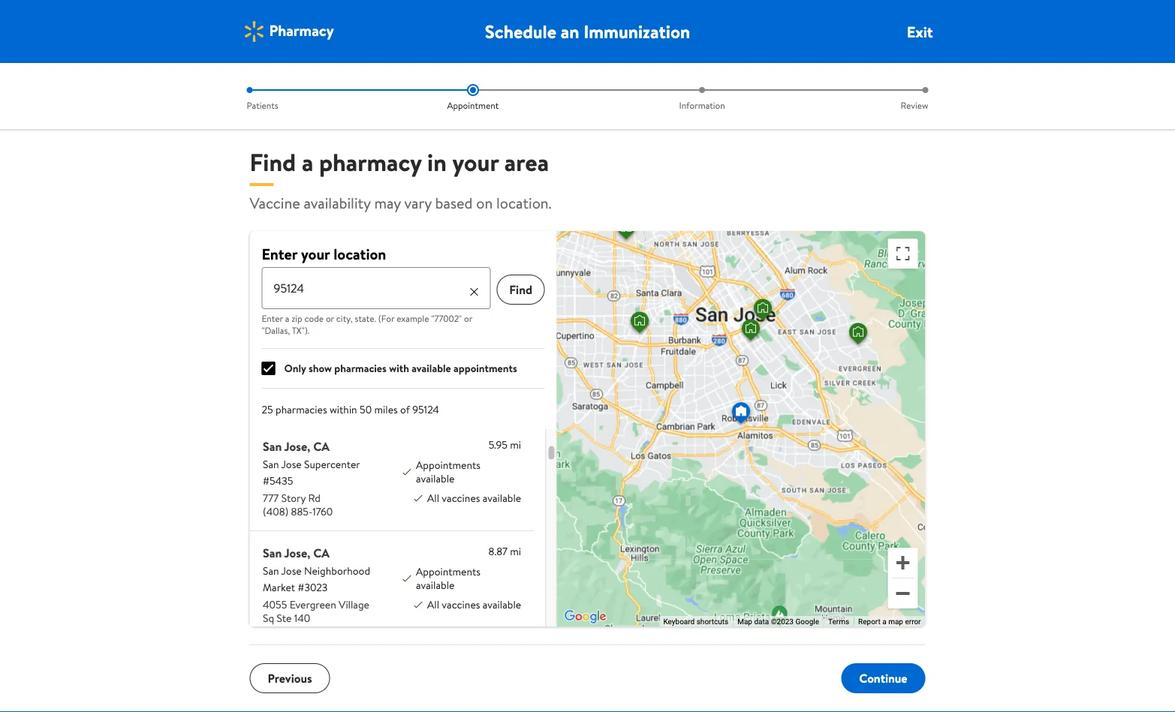 Task type: locate. For each thing, give the bounding box(es) containing it.
pharmacies
[[334, 361, 387, 376], [276, 403, 327, 417]]

1 horizontal spatial pharmacies
[[334, 361, 387, 376]]

1 horizontal spatial find
[[509, 281, 532, 298]]

1 vertical spatial san jose, ca
[[262, 545, 329, 562]]

0 vertical spatial enter
[[262, 243, 297, 264]]

2 horizontal spatial a
[[883, 618, 887, 627]]

2 appointments from the top
[[416, 565, 480, 579]]

1 vertical spatial appointments available
[[416, 565, 480, 592]]

(408) left 826-
[[262, 624, 288, 639]]

appointments available for 5.95 mi
[[416, 458, 480, 486]]

enter down vaccine
[[262, 243, 297, 264]]

ste
[[276, 611, 291, 626]]

list containing patients
[[244, 84, 932, 112]]

jose
[[281, 457, 301, 472], [281, 564, 301, 579]]

vaccines for 5.95 mi
[[441, 491, 480, 506]]

all for san jose supercenter #5435
[[427, 491, 439, 506]]

0 vertical spatial ca
[[313, 439, 329, 455]]

a inside enter a zip code or city, state. (for example "77002" or "dallas, tx").
[[285, 312, 289, 325]]

(408)
[[262, 504, 288, 519], [262, 624, 288, 639]]

your
[[452, 145, 499, 179], [301, 243, 330, 264]]

or left city,
[[326, 312, 334, 325]]

2 all from the top
[[427, 598, 439, 612]]

keyboard shortcuts
[[663, 618, 729, 627]]

jose, up san jose supercenter #5435
[[284, 439, 310, 455]]

a for report
[[883, 618, 887, 627]]

evergreen
[[289, 598, 336, 612]]

san jose, ca up san jose supercenter #5435
[[262, 439, 329, 455]]

immunization
[[584, 19, 690, 44]]

8.87 mi
[[488, 544, 521, 559]]

vaccines
[[441, 491, 480, 506], [441, 598, 480, 612]]

map region
[[427, 175, 1003, 713]]

(for
[[378, 312, 394, 325]]

2 all vaccines available from the top
[[427, 598, 521, 612]]

option group containing san jose, ca
[[250, 210, 534, 713]]

enter
[[262, 243, 297, 264], [262, 312, 283, 325]]

code
[[305, 312, 324, 325]]

0 vertical spatial vaccines
[[441, 491, 480, 506]]

san inside san jose supercenter #5435
[[262, 457, 279, 472]]

all inside option
[[427, 491, 439, 506]]

1 all vaccines available from the top
[[427, 491, 521, 506]]

1 vertical spatial find
[[509, 281, 532, 298]]

san jose, ca
[[262, 439, 329, 455], [262, 545, 329, 562]]

2 san from the top
[[262, 457, 279, 472]]

0 horizontal spatial a
[[285, 312, 289, 325]]

mi inside option
[[510, 438, 521, 452]]

mi right 5.95
[[510, 438, 521, 452]]

ca
[[313, 439, 329, 455], [313, 545, 329, 562]]

a up availability
[[302, 145, 313, 179]]

find right the clear zip code. icon
[[509, 281, 532, 298]]

0 vertical spatial mi
[[510, 438, 521, 452]]

1 vertical spatial your
[[301, 243, 330, 264]]

0341
[[312, 624, 334, 639]]

1 vertical spatial ca
[[313, 545, 329, 562]]

1 mi from the top
[[510, 438, 521, 452]]

or
[[326, 312, 334, 325], [464, 312, 472, 325]]

(408) inside 4055 evergreen village sq ste 140 (408) 826-0341
[[262, 624, 288, 639]]

0 horizontal spatial your
[[301, 243, 330, 264]]

schedule
[[485, 19, 556, 44]]

0 vertical spatial pharmacies
[[334, 361, 387, 376]]

pharmacy
[[319, 145, 422, 179]]

appointments available
[[416, 458, 480, 486], [416, 565, 480, 592]]

find for find
[[509, 281, 532, 298]]

0 vertical spatial find
[[250, 145, 296, 179]]

jose, for neighborhood
[[284, 545, 310, 562]]

1 vertical spatial all vaccines available
[[427, 598, 521, 612]]

appointments inside option
[[416, 458, 480, 473]]

1 vertical spatial mi
[[510, 544, 521, 559]]

all vaccines available
[[427, 491, 521, 506], [427, 598, 521, 612]]

all for san jose neighborhood market #3023
[[427, 598, 439, 612]]

1 vertical spatial pharmacies
[[276, 403, 327, 417]]

map
[[738, 618, 752, 627]]

patients
[[247, 99, 278, 112]]

all vaccines available up 8.87
[[427, 491, 521, 506]]

information list item
[[588, 84, 817, 112]]

exit
[[907, 21, 933, 42]]

keyboard shortcuts button
[[663, 617, 729, 627]]

0 horizontal spatial pharmacies
[[276, 403, 327, 417]]

supercenter
[[304, 457, 360, 472]]

report a map error link
[[858, 618, 921, 627]]

enter inside enter a zip code or city, state. (for example "77002" or "dallas, tx").
[[262, 312, 283, 325]]

1 jose from the top
[[281, 457, 301, 472]]

vary
[[404, 192, 432, 213]]

all vaccines available down 8.87
[[427, 598, 521, 612]]

(408) left 885-
[[262, 504, 288, 519]]

0 vertical spatial a
[[302, 145, 313, 179]]

ca for neighborhood
[[313, 545, 329, 562]]

2 mi from the top
[[510, 544, 521, 559]]

1 ca from the top
[[313, 439, 329, 455]]

1 appointments from the top
[[416, 458, 480, 473]]

previous button
[[250, 664, 330, 694]]

a for enter
[[285, 312, 289, 325]]

find button
[[497, 275, 545, 305]]

0 vertical spatial appointments available
[[416, 458, 480, 486]]

ca inside option
[[313, 439, 329, 455]]

1 horizontal spatial your
[[452, 145, 499, 179]]

san jose, ca up san jose neighborhood market #3023
[[262, 545, 329, 562]]

all
[[427, 491, 439, 506], [427, 598, 439, 612]]

san
[[262, 439, 281, 455], [262, 457, 279, 472], [262, 545, 281, 562], [262, 564, 279, 579]]

jose, for supercenter
[[284, 439, 310, 455]]

1 vertical spatial all
[[427, 598, 439, 612]]

jose up market
[[281, 564, 301, 579]]

0 vertical spatial san jose, ca
[[262, 439, 329, 455]]

1 jose, from the top
[[284, 439, 310, 455]]

miles
[[374, 403, 398, 417]]

2 san jose, ca from the top
[[262, 545, 329, 562]]

4055 evergreen village sq ste 140 (408) 826-0341
[[262, 598, 369, 639]]

1 vertical spatial enter
[[262, 312, 283, 325]]

2 enter from the top
[[262, 312, 283, 325]]

all vaccines available for 5.95
[[427, 491, 521, 506]]

find inside button
[[509, 281, 532, 298]]

2 vaccines from the top
[[441, 598, 480, 612]]

find
[[250, 145, 296, 179], [509, 281, 532, 298]]

4 san from the top
[[262, 564, 279, 579]]

1 vertical spatial appointments
[[416, 565, 480, 579]]

0 horizontal spatial or
[[326, 312, 334, 325]]

1 san jose, ca from the top
[[262, 439, 329, 455]]

95124
[[413, 403, 439, 417]]

may
[[374, 192, 401, 213]]

2 or from the left
[[464, 312, 472, 325]]

vaccine
[[250, 192, 300, 213]]

2 (408) from the top
[[262, 624, 288, 639]]

find up vaccine
[[250, 145, 296, 179]]

state.
[[355, 312, 376, 325]]

1 vertical spatial jose,
[[284, 545, 310, 562]]

keyboard
[[663, 618, 695, 627]]

enter left zip on the top of the page
[[262, 312, 283, 325]]

jose inside san jose neighborhood market #3023
[[281, 564, 301, 579]]

mi
[[510, 438, 521, 452], [510, 544, 521, 559]]

1 vertical spatial a
[[285, 312, 289, 325]]

1 vaccines from the top
[[441, 491, 480, 506]]

ca inside radio
[[313, 545, 329, 562]]

story
[[281, 491, 305, 506]]

ca up neighborhood
[[313, 545, 329, 562]]

2 jose, from the top
[[284, 545, 310, 562]]

ca for supercenter
[[313, 439, 329, 455]]

all vaccines available inside option
[[427, 491, 521, 506]]

1 all from the top
[[427, 491, 439, 506]]

schedule an immunization
[[485, 19, 690, 44]]

clear zip code. image
[[468, 286, 480, 298]]

pharmacies left 'with'
[[334, 361, 387, 376]]

0 vertical spatial all vaccines available
[[427, 491, 521, 506]]

ca up supercenter
[[313, 439, 329, 455]]

data
[[754, 618, 769, 627]]

None radio
[[250, 532, 534, 651]]

a left zip on the top of the page
[[285, 312, 289, 325]]

jose up #5435
[[281, 457, 301, 472]]

1 vertical spatial vaccines
[[441, 598, 480, 612]]

within
[[330, 403, 357, 417]]

map data ©2023 google
[[738, 618, 819, 627]]

option group
[[250, 210, 534, 713]]

city,
[[336, 312, 353, 325]]

None radio
[[250, 425, 534, 531]]

none radio containing san jose, ca
[[250, 425, 534, 531]]

1 or from the left
[[326, 312, 334, 325]]

25 pharmacies within 50 miles of 95124
[[262, 403, 439, 417]]

area
[[505, 145, 549, 179]]

appointments
[[416, 458, 480, 473], [416, 565, 480, 579]]

a
[[302, 145, 313, 179], [285, 312, 289, 325], [883, 618, 887, 627]]

2 vertical spatial a
[[883, 618, 887, 627]]

2 appointments available from the top
[[416, 565, 480, 592]]

1 horizontal spatial or
[[464, 312, 472, 325]]

1 (408) from the top
[[262, 504, 288, 519]]

your left location
[[301, 243, 330, 264]]

a left map
[[883, 618, 887, 627]]

0 vertical spatial all
[[427, 491, 439, 506]]

pharmacies right "25"
[[276, 403, 327, 417]]

vaccines inside option
[[441, 491, 480, 506]]

your right in
[[452, 145, 499, 179]]

enter your location element
[[262, 267, 491, 337]]

or right "77002" on the top left of the page
[[464, 312, 472, 325]]

san jose, ca for supercenter
[[262, 439, 329, 455]]

market
[[262, 580, 295, 595]]

2 ca from the top
[[313, 545, 329, 562]]

2 jose from the top
[[281, 564, 301, 579]]

#3023
[[297, 580, 327, 595]]

san jose, ca inside option
[[262, 439, 329, 455]]

available
[[412, 361, 451, 376], [416, 471, 454, 486], [482, 491, 521, 506], [416, 578, 454, 592], [482, 598, 521, 612]]

jose inside san jose supercenter #5435
[[281, 457, 301, 472]]

exit button
[[907, 21, 933, 42]]

0 vertical spatial jose
[[281, 457, 301, 472]]

location.
[[496, 192, 552, 213]]

appointments available inside option
[[416, 458, 480, 486]]

review list item
[[817, 84, 932, 112]]

1 vertical spatial jose
[[281, 564, 301, 579]]

140
[[294, 611, 310, 626]]

1 enter from the top
[[262, 243, 297, 264]]

mi right 8.87
[[510, 544, 521, 559]]

0 horizontal spatial find
[[250, 145, 296, 179]]

jose, up san jose neighborhood market #3023
[[284, 545, 310, 562]]

a for find
[[302, 145, 313, 179]]

appointments available inside radio
[[416, 565, 480, 592]]

0 vertical spatial jose,
[[284, 439, 310, 455]]

1 vertical spatial (408)
[[262, 624, 288, 639]]

san jose neighborhood market #3023
[[262, 564, 370, 595]]

1 appointments available from the top
[[416, 458, 480, 486]]

terms
[[828, 618, 849, 627]]

1 horizontal spatial a
[[302, 145, 313, 179]]

0 vertical spatial appointments
[[416, 458, 480, 473]]

san jose neighborhood market #2486 image
[[628, 310, 652, 338]]

appointments for 5.95 mi
[[416, 458, 480, 473]]

0 vertical spatial (408)
[[262, 504, 288, 519]]

1 san from the top
[[262, 439, 281, 455]]

list
[[244, 84, 932, 112]]



Task type: vqa. For each thing, say whether or not it's contained in the screenshot.
(408) inside the 4055 EVERGREEN VILLAGE SQ STE 140 (408) 826-0341
yes



Task type: describe. For each thing, give the bounding box(es) containing it.
826-
[[291, 624, 312, 639]]

sq
[[262, 611, 274, 626]]

"dallas,
[[262, 324, 290, 337]]

find a pharmacy in your area
[[250, 145, 549, 179]]

availability
[[304, 192, 371, 213]]

(408) inside 777 story rd (408) 885-1760
[[262, 504, 288, 519]]

0 vertical spatial your
[[452, 145, 499, 179]]

885-
[[291, 504, 312, 519]]

enter for enter a zip code or city, state. (for example "77002" or "dallas, tx").
[[262, 312, 283, 325]]

vaccine availability may vary based on location.
[[250, 192, 552, 213]]

error
[[905, 618, 921, 627]]

show
[[309, 361, 332, 376]]

find for find a pharmacy in your area
[[250, 145, 296, 179]]

#5435
[[262, 474, 293, 488]]

report
[[858, 618, 881, 627]]

©2023
[[771, 618, 794, 627]]

with
[[389, 361, 409, 376]]

village
[[338, 598, 369, 612]]

appointments
[[454, 361, 517, 376]]

enter a zip code or city, state. (for example "77002" or "dallas, tx").
[[262, 312, 472, 337]]

continue
[[859, 670, 908, 687]]

only
[[284, 361, 306, 376]]

an
[[561, 19, 579, 44]]

terms link
[[828, 618, 849, 627]]

san jose supercenter #5884 image
[[729, 401, 753, 429]]

continue button
[[841, 664, 926, 694]]

appointments for 8.87 mi
[[416, 565, 480, 579]]

rd
[[308, 491, 320, 506]]

only show pharmacies with available appointments
[[284, 361, 517, 376]]

example
[[397, 312, 429, 325]]

zip
[[292, 312, 302, 325]]

san jose supercenter #5435 image
[[751, 297, 775, 326]]

777 story rd (408) 885-1760
[[262, 491, 333, 519]]

san jose neighborhood market #4174 image
[[739, 317, 763, 346]]

based
[[435, 192, 473, 213]]

mi for 8.87 mi
[[510, 544, 521, 559]]

san inside san jose neighborhood market #3023
[[262, 564, 279, 579]]

50
[[360, 403, 372, 417]]

san jose neighborhood market #3023 image
[[846, 321, 870, 350]]

Enter a zip code or city, state. (For example "77002" or "Dallas, TX"). text field
[[262, 267, 491, 309]]

san jose supercenter #5435
[[262, 457, 360, 488]]

enter your location
[[262, 243, 386, 264]]

5.95
[[488, 438, 507, 452]]

location
[[334, 243, 386, 264]]

pharmacy button
[[242, 20, 334, 44]]

25
[[262, 403, 273, 417]]

appointment list item
[[358, 84, 588, 112]]

8.87
[[488, 544, 507, 559]]

shortcuts
[[697, 618, 729, 627]]

jose for market
[[281, 564, 301, 579]]

3 san from the top
[[262, 545, 281, 562]]

vaccines for 8.87 mi
[[441, 598, 480, 612]]

google
[[796, 618, 819, 627]]

tx").
[[292, 324, 310, 337]]

4055
[[262, 598, 287, 612]]

all vaccines available for 8.87
[[427, 598, 521, 612]]

in
[[427, 145, 447, 179]]

"77002"
[[431, 312, 462, 325]]

Only show pharmacies with available appointments checkbox
[[262, 362, 275, 375]]

map
[[888, 618, 903, 627]]

1760
[[312, 504, 333, 519]]

pharmacy
[[269, 20, 334, 41]]

information
[[679, 99, 725, 112]]

google image
[[561, 608, 610, 627]]

of
[[400, 403, 410, 417]]

neighborhood
[[304, 564, 370, 579]]

mi for 5.95 mi
[[510, 438, 521, 452]]

jose for #5435
[[281, 457, 301, 472]]

on
[[476, 192, 493, 213]]

report a map error
[[858, 618, 921, 627]]

appointments available for 8.87 mi
[[416, 565, 480, 592]]

enter for enter your location
[[262, 243, 297, 264]]

777
[[262, 491, 278, 506]]

santa clara neighborhood market #3123 image
[[614, 216, 638, 244]]

san jose, ca for neighborhood
[[262, 545, 329, 562]]

review
[[901, 99, 929, 112]]

none radio containing san jose, ca
[[250, 532, 534, 651]]

5.95 mi
[[488, 438, 521, 452]]

previous
[[268, 670, 312, 687]]

appointment
[[447, 99, 499, 112]]

patients list item
[[244, 84, 358, 112]]



